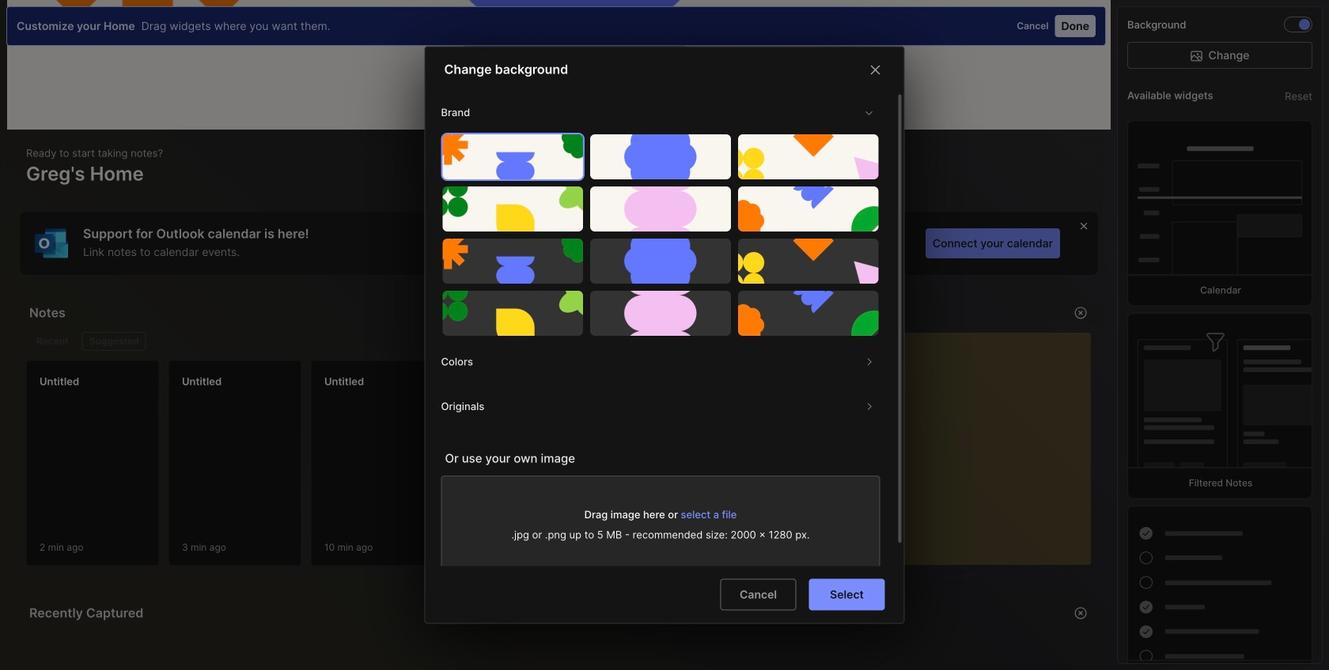 Task type: locate. For each thing, give the bounding box(es) containing it.
edit widget title image
[[840, 305, 856, 321]]



Task type: vqa. For each thing, say whether or not it's contained in the screenshot.
the 'Edit widget title' icon
yes



Task type: describe. For each thing, give the bounding box(es) containing it.
close image
[[866, 61, 885, 80]]



